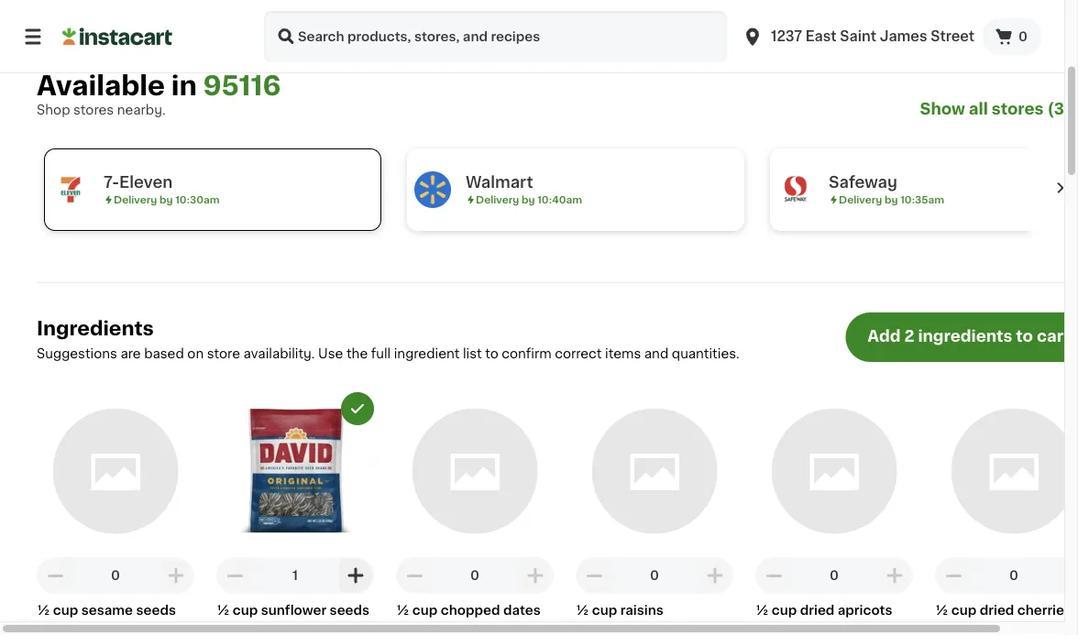 Task type: vqa. For each thing, say whether or not it's contained in the screenshot.
95116 "button"
yes



Task type: locate. For each thing, give the bounding box(es) containing it.
5 cup from the left
[[772, 604, 797, 617]]

decrement quantity image up david
[[224, 565, 246, 587]]

2 cup from the left
[[233, 604, 258, 617]]

quantities.
[[672, 347, 740, 360]]

1 decrement quantity image from the left
[[403, 565, 426, 587]]

by for walmart
[[522, 195, 535, 205]]

cup
[[53, 604, 78, 617], [233, 604, 258, 617], [413, 604, 438, 617], [592, 604, 617, 617], [772, 604, 797, 617], [952, 604, 977, 617]]

3 delivery from the left
[[839, 195, 882, 205]]

½ for ½ cup dried apricots
[[756, 604, 769, 617]]

3 product group from the left
[[396, 392, 554, 636]]

1 vertical spatial to
[[485, 347, 499, 360]]

increment quantity image for apricots
[[884, 565, 906, 587]]

0 horizontal spatial stores
[[73, 104, 114, 116]]

full
[[371, 347, 391, 360]]

increment quantity image up dates
[[525, 565, 547, 587]]

10:35am
[[901, 195, 945, 205]]

to left cart
[[1016, 329, 1034, 344]]

store
[[207, 347, 240, 360]]

availability.
[[243, 347, 315, 360]]

1 cup from the left
[[53, 604, 78, 617]]

david
[[216, 623, 258, 635]]

chopped
[[441, 604, 500, 617]]

1237 east saint james street button
[[742, 11, 975, 62]]

1 delivery from the left
[[114, 195, 157, 205]]

decrement quantity image
[[44, 565, 66, 587], [224, 565, 246, 587], [583, 565, 605, 587], [763, 565, 785, 587]]

increment quantity image
[[525, 565, 547, 587], [884, 565, 906, 587]]

3 cup from the left
[[413, 604, 438, 617]]

5 ½ from the left
[[756, 604, 769, 617]]

2 product group from the left
[[216, 392, 374, 636]]

delivery for walmart
[[476, 195, 519, 205]]

stores right all
[[992, 101, 1044, 117]]

0 right street
[[1019, 30, 1028, 43]]

delivery down 7-eleven
[[114, 195, 157, 205]]

1 dried from the left
[[800, 604, 835, 617]]

0 up chopped
[[470, 569, 480, 582]]

to
[[1016, 329, 1034, 344], [485, 347, 499, 360]]

suggestions
[[37, 347, 117, 360]]

seeds
[[136, 604, 176, 617], [330, 604, 370, 617]]

cup left chopped
[[413, 604, 438, 617]]

decrement quantity image up ½ cup sesame seeds
[[44, 565, 66, 587]]

dried
[[800, 604, 835, 617], [980, 604, 1015, 617]]

95116
[[203, 73, 281, 99]]

6 product group from the left
[[935, 392, 1078, 636]]

1 product group from the left
[[37, 392, 194, 636]]

4 ½ from the left
[[576, 604, 589, 617]]

1 seeds from the left
[[136, 604, 176, 617]]

3 ½ from the left
[[396, 604, 409, 617]]

use
[[318, 347, 343, 360]]

decrement quantity image up "½ cup dried apricots"
[[763, 565, 785, 587]]

1 increment quantity image from the left
[[525, 565, 547, 587]]

1 increment quantity image from the left
[[165, 565, 187, 587]]

add 2 ingredients to cart button
[[846, 313, 1078, 362]]

decrement quantity image for ½ cup chopped dates
[[403, 565, 426, 587]]

0 horizontal spatial decrement quantity image
[[403, 565, 426, 587]]

dried left "apricots"
[[800, 604, 835, 617]]

1 horizontal spatial increment quantity image
[[884, 565, 906, 587]]

cup left sesame
[[53, 604, 78, 617]]

2 dried from the left
[[980, 604, 1015, 617]]

increment quantity image up "apricots"
[[884, 565, 906, 587]]

2 decrement quantity image from the left
[[943, 565, 965, 587]]

6 ½ from the left
[[935, 604, 949, 617]]

street
[[931, 30, 975, 43]]

cup left cherries
[[952, 604, 977, 617]]

product group
[[37, 392, 194, 636], [216, 392, 374, 636], [396, 392, 554, 636], [576, 392, 734, 636], [756, 392, 913, 636], [935, 392, 1078, 636]]

1 horizontal spatial decrement quantity image
[[943, 565, 965, 587]]

apricots
[[838, 604, 893, 617]]

0 up ½ cup dried cherries
[[1010, 569, 1019, 582]]

2 decrement quantity image from the left
[[224, 565, 246, 587]]

in
[[171, 73, 197, 99]]

decrement quantity image up ½ cup dried cherries
[[943, 565, 965, 587]]

0 for ½ cup raisins
[[650, 569, 659, 582]]

eleven
[[119, 175, 173, 190]]

delivery by 10:40am
[[476, 195, 582, 205]]

0 horizontal spatial dried
[[800, 604, 835, 617]]

stores inside button
[[992, 101, 1044, 117]]

4 cup from the left
[[592, 604, 617, 617]]

0 horizontal spatial by
[[159, 195, 173, 205]]

0 horizontal spatial delivery
[[114, 195, 157, 205]]

3 decrement quantity image from the left
[[583, 565, 605, 587]]

0
[[1019, 30, 1028, 43], [111, 569, 120, 582], [470, 569, 480, 582], [650, 569, 659, 582], [830, 569, 839, 582], [1010, 569, 1019, 582]]

2 ½ from the left
[[216, 604, 230, 617]]

1 horizontal spatial to
[[1016, 329, 1034, 344]]

delivery down walmart
[[476, 195, 519, 205]]

1 horizontal spatial by
[[522, 195, 535, 205]]

None search field
[[264, 11, 727, 62]]

2 delivery from the left
[[476, 195, 519, 205]]

safeway image
[[778, 171, 814, 208]]

Search field
[[264, 11, 727, 62]]

½ cup dried apricots
[[756, 604, 893, 617]]

add
[[868, 329, 901, 344]]

½ inside the ½ cup sunflower seeds david original salted
[[216, 604, 230, 617]]

delivery for safeway
[[839, 195, 882, 205]]

2 increment quantity image from the left
[[345, 565, 367, 587]]

to right list
[[485, 347, 499, 360]]

dried left cherries
[[980, 604, 1015, 617]]

0 for ½ cup dried apricots
[[830, 569, 839, 582]]

show all stores (31) button
[[920, 99, 1078, 119]]

cup left raisins
[[592, 604, 617, 617]]

1 horizontal spatial stores
[[992, 101, 1044, 117]]

0 for ½ cup chopped dates
[[470, 569, 480, 582]]

2 horizontal spatial by
[[885, 195, 898, 205]]

2 horizontal spatial delivery
[[839, 195, 882, 205]]

0 horizontal spatial to
[[485, 347, 499, 360]]

1 horizontal spatial seeds
[[330, 604, 370, 617]]

cup up david
[[233, 604, 258, 617]]

95116 button
[[203, 72, 281, 101]]

½ cup chopped dates
[[396, 604, 541, 617]]

1 horizontal spatial dried
[[980, 604, 1015, 617]]

½ cup raisins
[[576, 604, 664, 617]]

0 vertical spatial to
[[1016, 329, 1034, 344]]

2 increment quantity image from the left
[[884, 565, 906, 587]]

cup for ½ cup dried cherries
[[952, 604, 977, 617]]

stores down available
[[73, 104, 114, 116]]

0 up raisins
[[650, 569, 659, 582]]

stores
[[992, 101, 1044, 117], [73, 104, 114, 116]]

cup inside the ½ cup sunflower seeds david original salted
[[233, 604, 258, 617]]

2 seeds from the left
[[330, 604, 370, 617]]

0 button
[[982, 18, 1043, 55]]

1237 east saint james street button
[[735, 11, 982, 62]]

increment quantity image
[[165, 565, 187, 587], [345, 565, 367, 587], [704, 565, 726, 587], [1064, 565, 1078, 587]]

0 up sesame
[[111, 569, 120, 582]]

by left 10:35am
[[885, 195, 898, 205]]

2 by from the left
[[522, 195, 535, 205]]

0 horizontal spatial increment quantity image
[[525, 565, 547, 587]]

seeds up the "salted"
[[330, 604, 370, 617]]

0 horizontal spatial seeds
[[136, 604, 176, 617]]

seeds right sesame
[[136, 604, 176, 617]]

by down eleven
[[159, 195, 173, 205]]

cup for ½ cup sesame seeds
[[53, 604, 78, 617]]

increment quantity image for ½ cup sesame seeds
[[165, 565, 187, 587]]

2
[[905, 329, 915, 344]]

shop
[[37, 104, 70, 116]]

ingredients
[[918, 329, 1013, 344]]

delivery
[[114, 195, 157, 205], [476, 195, 519, 205], [839, 195, 882, 205]]

1 horizontal spatial delivery
[[476, 195, 519, 205]]

sunflower
[[261, 604, 327, 617]]

decrement quantity image
[[403, 565, 426, 587], [943, 565, 965, 587]]

unselect item image
[[349, 401, 366, 417]]

by
[[159, 195, 173, 205], [522, 195, 535, 205], [885, 195, 898, 205]]

rice cereal energy bars image
[[565, 0, 1078, 28]]

0 up "½ cup dried apricots"
[[830, 569, 839, 582]]

increment quantity image for ½ cup dried cherries
[[1064, 565, 1078, 587]]

decrement quantity image for ½ cup sesame seeds
[[44, 565, 66, 587]]

1 decrement quantity image from the left
[[44, 565, 66, 587]]

all
[[969, 101, 988, 117]]

add 2 ingredients to cart
[[868, 329, 1071, 344]]

cherries
[[1018, 604, 1072, 617]]

decrement quantity image up ½ cup raisins
[[583, 565, 605, 587]]

10:30am
[[175, 195, 220, 205]]

½ for ½ cup dried cherries
[[935, 604, 949, 617]]

are
[[121, 347, 141, 360]]

3 increment quantity image from the left
[[704, 565, 726, 587]]

decrement quantity image up ½ cup chopped dates
[[403, 565, 426, 587]]

1
[[293, 569, 298, 582]]

delivery down safeway
[[839, 195, 882, 205]]

walmart image
[[415, 171, 451, 208]]

3 by from the left
[[885, 195, 898, 205]]

cup left "apricots"
[[772, 604, 797, 617]]

10:40am
[[538, 195, 582, 205]]

½
[[37, 604, 50, 617], [216, 604, 230, 617], [396, 604, 409, 617], [576, 604, 589, 617], [756, 604, 769, 617], [935, 604, 949, 617]]

1 ½ from the left
[[37, 604, 50, 617]]

4 decrement quantity image from the left
[[763, 565, 785, 587]]

suggestions are based on store availability. use the full ingredient list to confirm correct items and quantities.
[[37, 347, 740, 360]]

4 increment quantity image from the left
[[1064, 565, 1078, 587]]

6 cup from the left
[[952, 604, 977, 617]]

seeds inside the ½ cup sunflower seeds david original salted
[[330, 604, 370, 617]]

½ cup sesame seeds
[[37, 604, 176, 617]]

7-eleven
[[104, 175, 173, 190]]

by left 10:40am
[[522, 195, 535, 205]]

1 by from the left
[[159, 195, 173, 205]]



Task type: describe. For each thing, give the bounding box(es) containing it.
available
[[37, 73, 165, 99]]

delivery by 10:35am
[[839, 195, 945, 205]]

½ for ½ cup raisins
[[576, 604, 589, 617]]

1237
[[771, 30, 802, 43]]

1237 east saint james street
[[771, 30, 975, 43]]

increment quantity image for ½ cup raisins
[[704, 565, 726, 587]]

cup for ½ cup chopped dates
[[413, 604, 438, 617]]

0 inside button
[[1019, 30, 1028, 43]]

seeds for ½ cup sesame seeds
[[136, 604, 176, 617]]

original
[[261, 623, 311, 635]]

safeway
[[829, 175, 898, 190]]

cup for ½ cup sunflower seeds david original salted
[[233, 604, 258, 617]]

½ for ½ cup chopped dates
[[396, 604, 409, 617]]

and
[[645, 347, 669, 360]]

decrement quantity image for ½ cup dried apricots
[[763, 565, 785, 587]]

list
[[463, 347, 482, 360]]

delivery for 7-eleven
[[114, 195, 157, 205]]

confirm
[[502, 347, 552, 360]]

increment quantity image for dates
[[525, 565, 547, 587]]

by for 7-eleven
[[159, 195, 173, 205]]

james
[[880, 30, 928, 43]]

available in 95116 shop stores nearby.
[[37, 73, 281, 116]]

sesame
[[81, 604, 133, 617]]

cup for ½ cup raisins
[[592, 604, 617, 617]]

saint
[[840, 30, 877, 43]]

ingredient
[[394, 347, 460, 360]]

instacart logo image
[[62, 26, 172, 48]]

5 product group from the left
[[756, 392, 913, 636]]

0 for ½ cup sesame seeds
[[111, 569, 120, 582]]

½ cup dried cherries
[[935, 604, 1072, 617]]

correct
[[555, 347, 602, 360]]

7 eleven image
[[52, 171, 89, 208]]

the
[[347, 347, 368, 360]]

dates
[[503, 604, 541, 617]]

½ for ½ cup sunflower seeds david original salted
[[216, 604, 230, 617]]

walmart
[[466, 175, 533, 190]]

½ for ½ cup sesame seeds
[[37, 604, 50, 617]]

7-
[[104, 175, 119, 190]]

dried for apricots
[[800, 604, 835, 617]]

stores inside available in 95116 shop stores nearby.
[[73, 104, 114, 116]]

(31)
[[1048, 101, 1078, 117]]

salted
[[315, 623, 356, 635]]

½ cup sunflower seeds david original salted
[[216, 604, 370, 636]]

show all stores (31)
[[920, 101, 1078, 117]]

to inside button
[[1016, 329, 1034, 344]]

decrement quantity image for ½ cup dried cherries
[[943, 565, 965, 587]]

decrement quantity image for ½ cup raisins
[[583, 565, 605, 587]]

0 for ½ cup dried cherries
[[1010, 569, 1019, 582]]

cart
[[1037, 329, 1071, 344]]

4 product group from the left
[[576, 392, 734, 636]]

on
[[187, 347, 204, 360]]

items
[[605, 347, 641, 360]]

nearby.
[[117, 104, 166, 116]]

cup for ½ cup dried apricots
[[772, 604, 797, 617]]

by for safeway
[[885, 195, 898, 205]]

dried for cherries
[[980, 604, 1015, 617]]

seeds for ½ cup sunflower seeds david original salted
[[330, 604, 370, 617]]

delivery by 10:30am
[[114, 195, 220, 205]]

show
[[920, 101, 966, 117]]

raisins
[[621, 604, 664, 617]]

product group containing 1
[[216, 392, 374, 636]]

based
[[144, 347, 184, 360]]

east
[[806, 30, 837, 43]]



